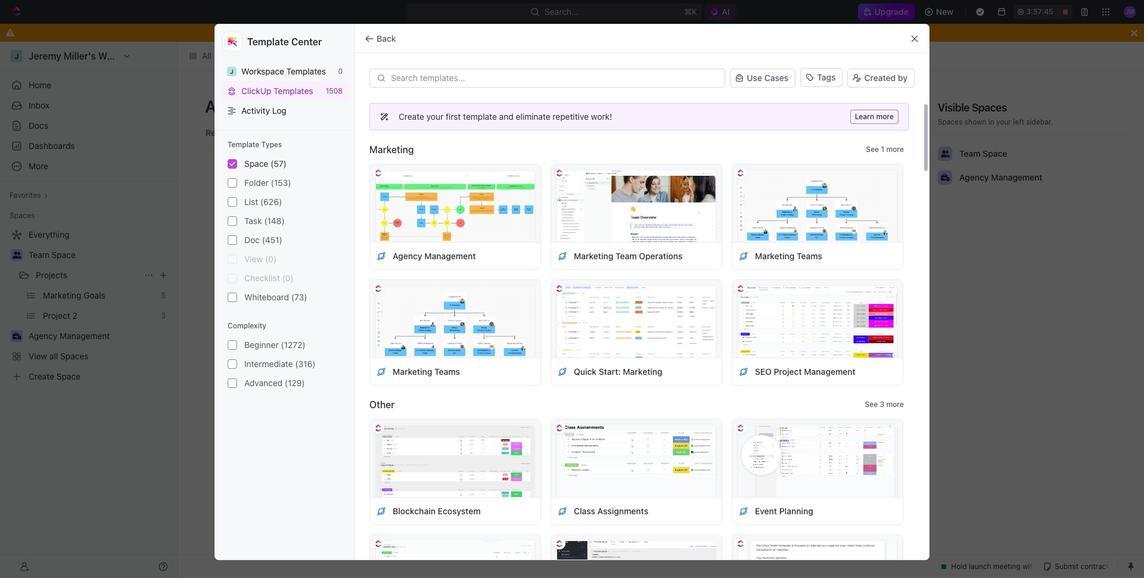 Task type: locate. For each thing, give the bounding box(es) containing it.
more right 3
[[887, 400, 904, 409]]

(153)
[[271, 178, 291, 188]]

new inside "button"
[[853, 102, 870, 112]]

1 horizontal spatial agency management
[[960, 172, 1043, 182]]

more right 1 on the top of page
[[887, 145, 904, 154]]

advanced (129)
[[244, 378, 305, 388]]

2 vertical spatial management
[[804, 366, 856, 376]]

intermediate (316)
[[244, 359, 316, 369]]

0 vertical spatial see
[[866, 145, 879, 154]]

0 horizontal spatial new
[[853, 102, 870, 112]]

0 vertical spatial more
[[877, 112, 894, 121]]

1 vertical spatial see
[[865, 400, 878, 409]]

template types
[[228, 140, 282, 149]]

your left "first"
[[427, 111, 444, 122]]

user group image
[[12, 252, 21, 259]]

tags button
[[801, 68, 843, 88]]

0 horizontal spatial teams
[[435, 366, 460, 376]]

None checkbox
[[228, 178, 237, 188], [228, 255, 237, 264], [228, 178, 237, 188], [228, 255, 237, 264]]

1 vertical spatial management
[[425, 251, 476, 261]]

1 vertical spatial agency management
[[393, 251, 476, 261]]

0 horizontal spatial team space
[[29, 250, 76, 260]]

1 vertical spatial (0)
[[282, 273, 294, 283]]

1 vertical spatial marketing teams
[[393, 366, 460, 376]]

all
[[202, 51, 212, 61], [205, 97, 225, 116], [525, 262, 534, 271]]

2 horizontal spatial management
[[991, 172, 1043, 182]]

(0) right view
[[265, 254, 277, 264]]

templates up activity log button at the left of the page
[[274, 86, 313, 96]]

template center
[[247, 36, 322, 47]]

inbox
[[29, 100, 50, 110]]

templates
[[287, 66, 326, 76], [274, 86, 313, 96]]

template for template center
[[247, 36, 289, 47]]

learn more
[[855, 112, 894, 121]]

spaces up in
[[972, 101, 1007, 114]]

use
[[747, 73, 762, 83]]

0 horizontal spatial agency
[[393, 251, 422, 261]]

shown
[[965, 117, 987, 126]]

home link
[[5, 76, 173, 95]]

1 horizontal spatial marketing teams
[[755, 251, 823, 261]]

spaces down visible at the right of the page
[[938, 117, 963, 126]]

0 vertical spatial teams
[[797, 251, 823, 261]]

new for new
[[936, 7, 954, 17]]

see left 1 on the top of page
[[866, 145, 879, 154]]

management
[[991, 172, 1043, 182], [425, 251, 476, 261], [804, 366, 856, 376]]

agency
[[960, 172, 989, 182], [393, 251, 422, 261]]

created
[[865, 73, 896, 83]]

upgrade link
[[858, 4, 915, 20]]

Search Spaces... text field
[[787, 124, 879, 142]]

search...
[[545, 7, 579, 17]]

inbox link
[[5, 96, 173, 115]]

1 horizontal spatial teams
[[797, 251, 823, 261]]

event
[[755, 506, 777, 516]]

dashboards
[[29, 141, 75, 151]]

workspace templates
[[241, 66, 326, 76]]

1 vertical spatial more
[[887, 145, 904, 154]]

0 vertical spatial management
[[991, 172, 1043, 182]]

list (626)
[[244, 197, 282, 207]]

team space link
[[29, 246, 170, 265]]

spaces up j on the left
[[214, 51, 242, 61]]

seo
[[755, 366, 772, 376]]

template
[[247, 36, 289, 47], [228, 140, 259, 149]]

1 vertical spatial team space
[[29, 250, 76, 260]]

team right user group image
[[29, 250, 49, 260]]

(148)
[[264, 216, 285, 226]]

all spaces up j on the left
[[202, 51, 242, 61]]

more
[[877, 112, 894, 121], [887, 145, 904, 154], [887, 400, 904, 409]]

3
[[880, 400, 885, 409]]

types
[[261, 140, 282, 149]]

template up workspace at the top left
[[247, 36, 289, 47]]

0 vertical spatial team space
[[960, 148, 1008, 159]]

tree containing team space
[[5, 225, 173, 386]]

team
[[960, 148, 981, 159], [29, 250, 49, 260], [616, 251, 637, 261]]

(0)
[[265, 254, 277, 264], [282, 273, 294, 283]]

visible
[[938, 101, 970, 114]]

teams
[[797, 251, 823, 261], [435, 366, 460, 376]]

template left types
[[228, 140, 259, 149]]

team space up projects
[[29, 250, 76, 260]]

center
[[291, 36, 322, 47]]

more right learn
[[877, 112, 894, 121]]

1 horizontal spatial (0)
[[282, 273, 294, 283]]

0 vertical spatial templates
[[287, 66, 326, 76]]

back
[[377, 33, 396, 43]]

1 horizontal spatial your
[[997, 117, 1012, 126]]

quick start: marketing
[[574, 366, 663, 376]]

None checkbox
[[228, 159, 237, 169], [228, 197, 237, 207], [228, 216, 237, 226], [228, 235, 237, 245], [228, 274, 237, 283], [228, 293, 237, 302], [228, 159, 237, 169], [228, 197, 237, 207], [228, 216, 237, 226], [228, 235, 237, 245], [228, 274, 237, 283], [228, 293, 237, 302]]

(451)
[[262, 235, 282, 245]]

see left 3
[[865, 400, 878, 409]]

new inside button
[[936, 7, 954, 17]]

activity log
[[241, 106, 287, 116]]

sidebar.
[[1027, 117, 1053, 126]]

templates for workspace templates
[[287, 66, 326, 76]]

spaces
[[214, 51, 242, 61], [229, 97, 287, 116], [972, 101, 1007, 114], [938, 117, 963, 126], [10, 211, 35, 220], [536, 262, 560, 271]]

use cases button
[[730, 67, 796, 89]]

1 horizontal spatial new
[[936, 7, 954, 17]]

spaces down favorites at the top left of page
[[10, 211, 35, 220]]

created by button
[[848, 69, 915, 88]]

1 vertical spatial templates
[[274, 86, 313, 96]]

your right in
[[997, 117, 1012, 126]]

j
[[230, 68, 234, 75]]

3:57:45
[[1027, 7, 1054, 16]]

0 vertical spatial (0)
[[265, 254, 277, 264]]

0 horizontal spatial marketing teams
[[393, 366, 460, 376]]

(626)
[[260, 197, 282, 207]]

cases
[[765, 73, 789, 83]]

see for other
[[865, 400, 878, 409]]

1 vertical spatial teams
[[435, 366, 460, 376]]

team space down shown
[[960, 148, 1008, 159]]

1 vertical spatial new
[[853, 102, 870, 112]]

0 vertical spatial template
[[247, 36, 289, 47]]

jeremy miller's workspace, , element
[[227, 66, 237, 76]]

team left operations
[[616, 251, 637, 261]]

1 vertical spatial template
[[228, 140, 259, 149]]

0 horizontal spatial team
[[29, 250, 49, 260]]

blockchain
[[393, 506, 436, 516]]

0 horizontal spatial agency management
[[393, 251, 476, 261]]

2 vertical spatial more
[[887, 400, 904, 409]]

home
[[29, 80, 51, 90]]

blockchain ecosystem
[[393, 506, 481, 516]]

new space
[[853, 102, 896, 112]]

tags
[[817, 72, 836, 82]]

all spaces down clickup
[[205, 97, 287, 116]]

tree
[[5, 225, 173, 386]]

docs link
[[5, 116, 173, 135]]

0 horizontal spatial (0)
[[265, 254, 277, 264]]

start:
[[599, 366, 621, 376]]

created by
[[865, 73, 908, 83]]

new
[[936, 7, 954, 17], [853, 102, 870, 112]]

Search templates... text field
[[391, 73, 719, 83]]

your
[[427, 111, 444, 122], [997, 117, 1012, 126]]

Beginner (1272) checkbox
[[228, 340, 237, 350]]

team space
[[960, 148, 1008, 159], [29, 250, 76, 260]]

beginner
[[244, 340, 279, 350]]

templates down center
[[287, 66, 326, 76]]

team inside "tree"
[[29, 250, 49, 260]]

see
[[866, 145, 879, 154], [865, 400, 878, 409]]

team right user group icon at top right
[[960, 148, 981, 159]]

0 vertical spatial marketing teams
[[755, 251, 823, 261]]

space inside "tree"
[[52, 250, 76, 260]]

0 vertical spatial new
[[936, 7, 954, 17]]

(0) up the (73)
[[282, 273, 294, 283]]

view
[[244, 254, 263, 264]]

0 vertical spatial agency
[[960, 172, 989, 182]]

whiteboard (73)
[[244, 292, 307, 302]]



Task type: describe. For each thing, give the bounding box(es) containing it.
1 horizontal spatial team space
[[960, 148, 1008, 159]]

see 3 more
[[865, 400, 904, 409]]

template
[[463, 111, 497, 122]]

docs
[[29, 120, 48, 131]]

see 1 more button
[[862, 142, 909, 157]]

dashboards link
[[5, 137, 173, 156]]

whiteboard
[[244, 292, 289, 302]]

projects link
[[36, 266, 139, 285]]

favorites
[[10, 191, 41, 200]]

checklist
[[244, 273, 280, 283]]

use cases
[[747, 73, 789, 83]]

(0) for view (0)
[[265, 254, 277, 264]]

left
[[1014, 117, 1025, 126]]

(73)
[[291, 292, 307, 302]]

new for new space
[[853, 102, 870, 112]]

operations
[[639, 251, 683, 261]]

1 horizontal spatial team
[[616, 251, 637, 261]]

2 horizontal spatial team
[[960, 148, 981, 159]]

see for marketing
[[866, 145, 879, 154]]

in
[[989, 117, 995, 126]]

task (148)
[[244, 216, 285, 226]]

ecosystem
[[438, 506, 481, 516]]

project
[[774, 366, 802, 376]]

beginner (1272)
[[244, 340, 306, 350]]

assignments
[[598, 506, 649, 516]]

doc (451)
[[244, 235, 282, 245]]

business time image
[[941, 174, 950, 181]]

template for template types
[[228, 140, 259, 149]]

folder (153)
[[244, 178, 291, 188]]

first
[[446, 111, 461, 122]]

more for marketing
[[887, 145, 904, 154]]

learn
[[855, 112, 875, 121]]

favorites button
[[5, 188, 53, 203]]

workspace
[[241, 66, 284, 76]]

(316)
[[295, 359, 316, 369]]

spaces inside sidebar navigation
[[10, 211, 35, 220]]

new button
[[920, 2, 961, 21]]

spaces down clickup
[[229, 97, 287, 116]]

checklist (0)
[[244, 273, 294, 283]]

clickup templates
[[241, 86, 313, 96]]

complexity
[[228, 321, 267, 330]]

Intermediate (316) checkbox
[[228, 360, 237, 369]]

activity log button
[[222, 101, 348, 120]]

class
[[574, 506, 596, 516]]

(0) for checklist (0)
[[282, 273, 294, 283]]

1 horizontal spatial agency
[[960, 172, 989, 182]]

by
[[898, 73, 908, 83]]

see 3 more button
[[860, 398, 909, 412]]

(129)
[[285, 378, 305, 388]]

1 horizontal spatial management
[[804, 366, 856, 376]]

create
[[399, 111, 424, 122]]

1
[[881, 145, 885, 154]]

templates for clickup templates
[[274, 86, 313, 96]]

joined
[[562, 262, 583, 271]]

team space inside team space link
[[29, 250, 76, 260]]

class assignments
[[574, 506, 649, 516]]

space inside "button"
[[872, 102, 896, 112]]

created by button
[[848, 69, 915, 88]]

spaces left joined in the top of the page
[[536, 262, 560, 271]]

0 vertical spatial all
[[202, 51, 212, 61]]

0 vertical spatial agency management
[[960, 172, 1043, 182]]

all spaces joined
[[525, 262, 583, 271]]

1 vertical spatial all spaces
[[205, 97, 287, 116]]

(57)
[[271, 159, 287, 169]]

eliminate
[[516, 111, 551, 122]]

log
[[272, 106, 287, 116]]

2 vertical spatial all
[[525, 262, 534, 271]]

list
[[244, 197, 258, 207]]

(1272)
[[281, 340, 306, 350]]

activity
[[241, 106, 270, 116]]

seo project management
[[755, 366, 856, 376]]

1 vertical spatial all
[[205, 97, 225, 116]]

and
[[499, 111, 514, 122]]

learn more link
[[850, 110, 899, 124]]

0 horizontal spatial management
[[425, 251, 476, 261]]

advanced
[[244, 378, 283, 388]]

more for other
[[887, 400, 904, 409]]

upgrade
[[875, 7, 909, 17]]

view (0)
[[244, 254, 277, 264]]

3:57:45 button
[[1014, 5, 1073, 19]]

0 vertical spatial all spaces
[[202, 51, 242, 61]]

space (57)
[[244, 159, 287, 169]]

create your first template and eliminate repetitive work!
[[399, 111, 612, 122]]

tree inside sidebar navigation
[[5, 225, 173, 386]]

sidebar navigation
[[0, 42, 178, 578]]

1 vertical spatial agency
[[393, 251, 422, 261]]

task
[[244, 216, 262, 226]]

new space button
[[835, 98, 903, 117]]

your inside visible spaces spaces shown in your left sidebar.
[[997, 117, 1012, 126]]

user group image
[[941, 150, 950, 157]]

0 horizontal spatial your
[[427, 111, 444, 122]]

clickup
[[241, 86, 271, 96]]

tags button
[[801, 68, 843, 87]]

other
[[370, 399, 395, 410]]

0
[[338, 67, 343, 76]]

work!
[[591, 111, 612, 122]]

back button
[[360, 29, 403, 48]]

visible spaces spaces shown in your left sidebar.
[[938, 101, 1053, 126]]

planning
[[780, 506, 814, 516]]

Advanced (129) checkbox
[[228, 379, 237, 388]]

see 1 more
[[866, 145, 904, 154]]

folder
[[244, 178, 269, 188]]

⌘k
[[685, 7, 698, 17]]



Task type: vqa. For each thing, say whether or not it's contained in the screenshot.
Quick
yes



